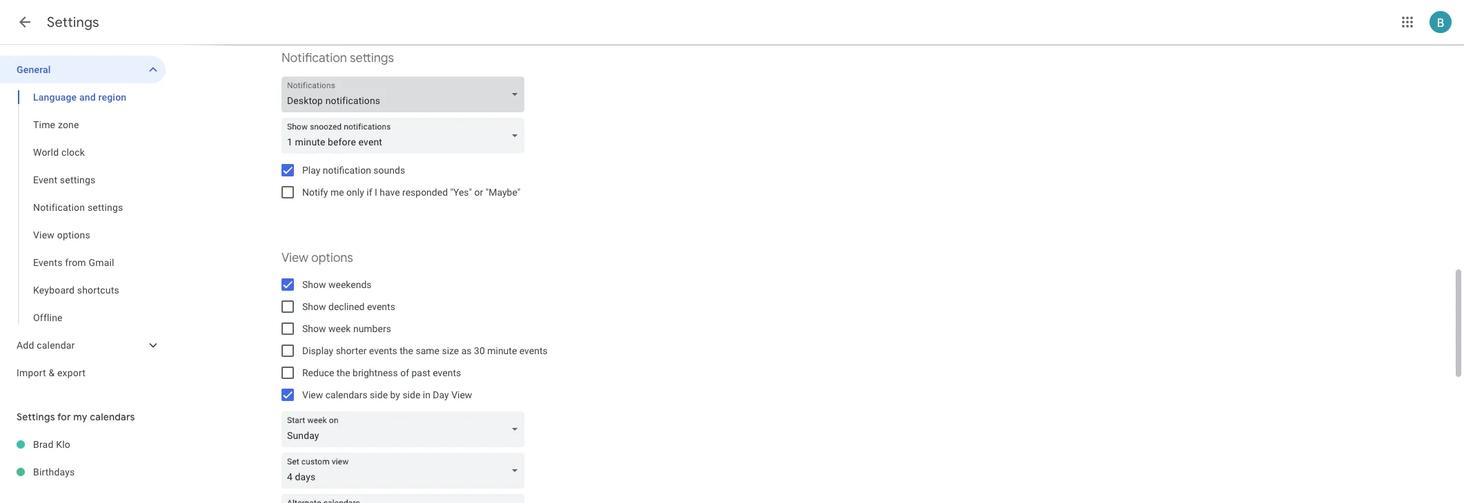 Task type: locate. For each thing, give the bounding box(es) containing it.
1 vertical spatial show
[[302, 302, 326, 313]]

0 vertical spatial settings
[[47, 14, 99, 31]]

2 side from the left
[[403, 390, 421, 401]]

0 vertical spatial show
[[302, 280, 326, 291]]

size
[[442, 346, 459, 357]]

2 show from the top
[[302, 302, 326, 313]]

group
[[0, 84, 166, 332]]

1 horizontal spatial side
[[403, 390, 421, 401]]

0 vertical spatial options
[[57, 230, 90, 241]]

keyboard
[[33, 285, 75, 296]]

view calendars side by side in day view
[[302, 390, 472, 401]]

calendars right my
[[90, 411, 135, 424]]

tree
[[0, 56, 166, 387]]

calendars
[[326, 390, 368, 401], [90, 411, 135, 424]]

clock
[[61, 147, 85, 158]]

3 show from the top
[[302, 324, 326, 335]]

settings heading
[[47, 14, 99, 31]]

show down show weekends
[[302, 302, 326, 313]]

events down size
[[433, 368, 461, 379]]

of
[[400, 368, 409, 379]]

1 horizontal spatial view options
[[282, 251, 353, 266]]

side left 'by'
[[370, 390, 388, 401]]

notification
[[323, 165, 371, 176]]

import & export
[[17, 368, 86, 379]]

1 vertical spatial notification settings
[[33, 202, 123, 213]]

0 horizontal spatial view options
[[33, 230, 90, 241]]

view down reduce
[[302, 390, 323, 401]]

world
[[33, 147, 59, 158]]

settings left for
[[17, 411, 55, 424]]

in
[[423, 390, 431, 401]]

show declined events
[[302, 302, 395, 313]]

week
[[329, 324, 351, 335]]

notification
[[282, 50, 347, 66], [33, 202, 85, 213]]

1 vertical spatial the
[[337, 368, 350, 379]]

settings for my calendars
[[17, 411, 135, 424]]

view
[[33, 230, 55, 241], [282, 251, 308, 266], [302, 390, 323, 401], [452, 390, 472, 401]]

"yes"
[[450, 187, 472, 198]]

view right day at the bottom of page
[[452, 390, 472, 401]]

birthdays link
[[33, 459, 166, 487]]

from
[[65, 257, 86, 269]]

the
[[400, 346, 413, 357], [337, 368, 350, 379]]

minute
[[487, 346, 517, 357]]

offline
[[33, 313, 63, 324]]

the left the same
[[400, 346, 413, 357]]

show for show weekends
[[302, 280, 326, 291]]

show for show week numbers
[[302, 324, 326, 335]]

klo
[[56, 440, 70, 451]]

events up numbers
[[367, 302, 395, 313]]

shorter
[[336, 346, 367, 357]]

brightness
[[353, 368, 398, 379]]

0 horizontal spatial notification settings
[[33, 202, 123, 213]]

None field
[[282, 77, 530, 113], [282, 118, 530, 154], [282, 412, 530, 448], [282, 454, 530, 489], [282, 77, 530, 113], [282, 118, 530, 154], [282, 412, 530, 448], [282, 454, 530, 489]]

same
[[416, 346, 440, 357]]

1 horizontal spatial the
[[400, 346, 413, 357]]

options up show weekends
[[311, 251, 353, 266]]

time zone
[[33, 119, 79, 130]]

language and region
[[33, 92, 127, 103]]

notification settings inside group
[[33, 202, 123, 213]]

0 vertical spatial the
[[400, 346, 413, 357]]

the down shorter
[[337, 368, 350, 379]]

view inside tree
[[33, 230, 55, 241]]

show left the weekends
[[302, 280, 326, 291]]

export
[[57, 368, 86, 379]]

0 horizontal spatial side
[[370, 390, 388, 401]]

for
[[57, 411, 71, 424]]

settings
[[47, 14, 99, 31], [17, 411, 55, 424]]

add calendar
[[17, 340, 75, 351]]

0 horizontal spatial notification
[[33, 202, 85, 213]]

1 vertical spatial notification
[[33, 202, 85, 213]]

brad
[[33, 440, 53, 451]]

show
[[302, 280, 326, 291], [302, 302, 326, 313], [302, 324, 326, 335]]

1 vertical spatial options
[[311, 251, 353, 266]]

tree containing general
[[0, 56, 166, 387]]

1 vertical spatial settings
[[17, 411, 55, 424]]

brad klo tree item
[[0, 431, 166, 459]]

language
[[33, 92, 77, 103]]

only
[[347, 187, 364, 198]]

calendars down reduce
[[326, 390, 368, 401]]

events up reduce the brightness of past events
[[369, 346, 397, 357]]

settings
[[350, 50, 394, 66], [60, 175, 96, 186], [88, 202, 123, 213]]

1 horizontal spatial notification
[[282, 50, 347, 66]]

0 vertical spatial calendars
[[326, 390, 368, 401]]

time
[[33, 119, 55, 130]]

region
[[98, 92, 127, 103]]

play
[[302, 165, 321, 176]]

notify
[[302, 187, 328, 198]]

0 vertical spatial view options
[[33, 230, 90, 241]]

2 vertical spatial show
[[302, 324, 326, 335]]

options up events from gmail
[[57, 230, 90, 241]]

settings for my calendars tree
[[0, 431, 166, 487]]

if
[[367, 187, 372, 198]]

notify me only if i have responded "yes" or "maybe"
[[302, 187, 521, 198]]

2 vertical spatial settings
[[88, 202, 123, 213]]

show up display
[[302, 324, 326, 335]]

side left 'in'
[[403, 390, 421, 401]]

keyboard shortcuts
[[33, 285, 119, 296]]

view options
[[33, 230, 90, 241], [282, 251, 353, 266]]

0 horizontal spatial options
[[57, 230, 90, 241]]

sounds
[[374, 165, 405, 176]]

1 show from the top
[[302, 280, 326, 291]]

0 horizontal spatial the
[[337, 368, 350, 379]]

0 horizontal spatial calendars
[[90, 411, 135, 424]]

settings right go back image
[[47, 14, 99, 31]]

display
[[302, 346, 334, 357]]

view options up events from gmail
[[33, 230, 90, 241]]

1 horizontal spatial notification settings
[[282, 50, 394, 66]]

view options up show weekends
[[282, 251, 353, 266]]

1 horizontal spatial options
[[311, 251, 353, 266]]

or
[[475, 187, 483, 198]]

options
[[57, 230, 90, 241], [311, 251, 353, 266]]

side
[[370, 390, 388, 401], [403, 390, 421, 401]]

events
[[367, 302, 395, 313], [369, 346, 397, 357], [520, 346, 548, 357], [433, 368, 461, 379]]

responded
[[402, 187, 448, 198]]

notification settings
[[282, 50, 394, 66], [33, 202, 123, 213]]

display shorter events the same size as 30 minute events
[[302, 346, 548, 357]]

zone
[[58, 119, 79, 130]]

group containing language and region
[[0, 84, 166, 332]]

view up events
[[33, 230, 55, 241]]



Task type: describe. For each thing, give the bounding box(es) containing it.
my
[[73, 411, 87, 424]]

play notification sounds
[[302, 165, 405, 176]]

&
[[49, 368, 55, 379]]

show weekends
[[302, 280, 372, 291]]

brad klo
[[33, 440, 70, 451]]

events from gmail
[[33, 257, 114, 269]]

options inside tree
[[57, 230, 90, 241]]

0 vertical spatial notification
[[282, 50, 347, 66]]

and
[[79, 92, 96, 103]]

event settings
[[33, 175, 96, 186]]

0 vertical spatial settings
[[350, 50, 394, 66]]

"maybe"
[[486, 187, 521, 198]]

numbers
[[353, 324, 391, 335]]

have
[[380, 187, 400, 198]]

day
[[433, 390, 449, 401]]

reduce
[[302, 368, 334, 379]]

reduce the brightness of past events
[[302, 368, 461, 379]]

declined
[[329, 302, 365, 313]]

0 vertical spatial notification settings
[[282, 50, 394, 66]]

1 vertical spatial calendars
[[90, 411, 135, 424]]

birthdays tree item
[[0, 459, 166, 487]]

shortcuts
[[77, 285, 119, 296]]

show week numbers
[[302, 324, 391, 335]]

past
[[412, 368, 431, 379]]

notification inside tree
[[33, 202, 85, 213]]

events
[[33, 257, 63, 269]]

add
[[17, 340, 34, 351]]

general
[[17, 64, 51, 75]]

import
[[17, 368, 46, 379]]

by
[[390, 390, 400, 401]]

show for show declined events
[[302, 302, 326, 313]]

1 vertical spatial settings
[[60, 175, 96, 186]]

me
[[331, 187, 344, 198]]

general tree item
[[0, 56, 166, 84]]

world clock
[[33, 147, 85, 158]]

go back image
[[17, 14, 33, 30]]

event
[[33, 175, 57, 186]]

1 vertical spatial view options
[[282, 251, 353, 266]]

events right minute
[[520, 346, 548, 357]]

view up show weekends
[[282, 251, 308, 266]]

settings for settings for my calendars
[[17, 411, 55, 424]]

1 horizontal spatial calendars
[[326, 390, 368, 401]]

settings for settings
[[47, 14, 99, 31]]

1 side from the left
[[370, 390, 388, 401]]

gmail
[[89, 257, 114, 269]]

30
[[474, 346, 485, 357]]

i
[[375, 187, 377, 198]]

as
[[462, 346, 472, 357]]

weekends
[[329, 280, 372, 291]]

calendar
[[37, 340, 75, 351]]

birthdays
[[33, 467, 75, 478]]



Task type: vqa. For each thing, say whether or not it's contained in the screenshot.
cell inside MARCH 2024 grid
no



